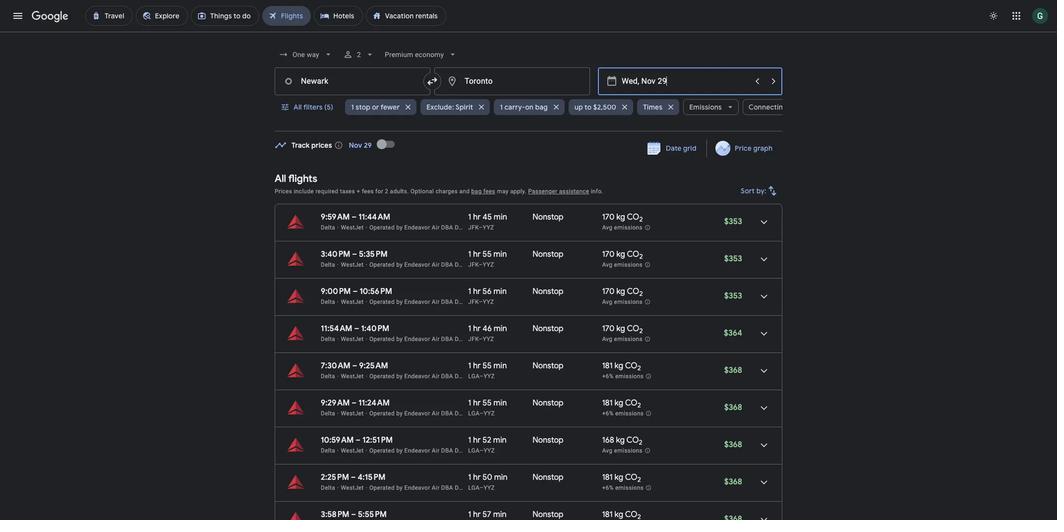 Task type: vqa. For each thing, say whether or not it's contained in the screenshot.
3 to the middle
no



Task type: describe. For each thing, give the bounding box(es) containing it.
operated by endeavor air dba delta connection for 12:51 pm
[[370, 448, 503, 455]]

– left 4:15 pm text box
[[351, 473, 356, 483]]

– right 9:59 am text box
[[352, 212, 357, 222]]

170 kg co 2 for 1 hr 45 min
[[603, 212, 643, 224]]

by for 11:24 am
[[397, 410, 403, 417]]

– right 9:29 am
[[352, 398, 357, 408]]

westjet for 7:30 am
[[341, 373, 364, 380]]

3:58 pm
[[321, 510, 350, 520]]

by for 12:51 pm
[[397, 448, 403, 455]]

3:58 pm – 5:55 pm
[[321, 510, 387, 520]]

– up the 52
[[480, 410, 484, 417]]

170 for 1 hr 45 min
[[603, 212, 615, 222]]

by for 11:44 am
[[397, 224, 403, 231]]

endeavor for 10:56 pm
[[405, 299, 430, 306]]

filters
[[304, 103, 323, 112]]

stop
[[356, 103, 371, 112]]

all for all flights
[[275, 173, 286, 185]]

avg emissions for 1 hr 46 min
[[603, 336, 643, 343]]

9:29 am – 11:24 am
[[321, 398, 390, 408]]

price graph button
[[709, 139, 781, 157]]

nonstop for 1:40 pm
[[533, 324, 564, 334]]

emissions button
[[684, 95, 739, 119]]

grid
[[684, 144, 697, 153]]

– inside 1 hr 50 min lga – yyz
[[480, 485, 484, 492]]

– left 1:40 pm on the bottom of page
[[354, 324, 359, 334]]

leaves laguardia airport at 9:29 am on wednesday, november 29 and arrives at toronto pearson international airport at 11:24 am on wednesday, november 29. element
[[321, 398, 390, 408]]

sort by: button
[[737, 179, 783, 203]]

required
[[316, 188, 339, 195]]

1 for 10:56 pm
[[469, 287, 472, 297]]

flight details. leaves john f. kennedy international airport at 11:54 am on wednesday, november 29 and arrives at toronto pearson international airport at 1:40 pm on wednesday, november 29. image
[[753, 322, 777, 346]]

11:24 am
[[359, 398, 390, 408]]

170 for 1 hr 56 min
[[603, 287, 615, 297]]

kg for 9:25 am
[[615, 361, 624, 371]]

10:59 am – 12:51 pm
[[321, 436, 393, 446]]

55 for 9:29 am – 11:24 am
[[483, 398, 492, 408]]

emissions for 9:25 am
[[616, 373, 644, 380]]

sort
[[741, 187, 755, 196]]

5:35 pm
[[359, 250, 388, 260]]

bag fees button
[[472, 188, 496, 195]]

dba for 5:35 pm
[[442, 261, 453, 268]]

to
[[585, 103, 592, 112]]

total duration 1 hr 56 min. element
[[469, 287, 533, 298]]

connecting airports button
[[743, 95, 833, 119]]

total duration 1 hr 45 min. element
[[469, 212, 533, 224]]

operated by endeavor air dba delta connection for 4:15 pm
[[370, 485, 503, 492]]

yyz for 12:51 pm
[[484, 448, 495, 455]]

nonstop flight. element for 11:24 am
[[533, 398, 564, 410]]

9 hr from the top
[[474, 510, 481, 520]]

7:30 am
[[321, 361, 351, 371]]

181 for 4:15 pm
[[603, 473, 613, 483]]

all filters (5) button
[[275, 95, 341, 119]]

– inside '1 hr 56 min jfk – yyz'
[[479, 299, 483, 306]]

– left 5:35 pm
[[352, 250, 357, 260]]

– down 1 hr 46 min jfk – yyz
[[480, 373, 484, 380]]

50
[[483, 473, 493, 483]]

2:25 pm
[[321, 473, 349, 483]]

emissions for 12:51 pm
[[615, 448, 643, 455]]

Arrival time: 11:44 AM. text field
[[359, 212, 391, 222]]

connection for 12:51 pm
[[471, 448, 503, 455]]

nonstop for 10:56 pm
[[533, 287, 564, 297]]

prices include required taxes + fees for 2 adults. optional charges and bag fees may apply. passenger assistance
[[275, 188, 590, 195]]

yyz for 9:25 am
[[484, 373, 495, 380]]

yyz for 4:15 pm
[[484, 485, 495, 492]]

avg emissions for 1 hr 45 min
[[603, 224, 643, 231]]

Arrival time: 9:25 AM. text field
[[359, 361, 388, 371]]

4 181 from the top
[[603, 510, 613, 520]]

yyz for 1:40 pm
[[483, 336, 494, 343]]

graph
[[754, 144, 773, 153]]

2 for 1:40 pm
[[640, 327, 643, 336]]

nonstop for 11:44 am
[[533, 212, 564, 222]]

on
[[526, 103, 534, 112]]

1 hr 56 min jfk – yyz
[[469, 287, 507, 306]]

by for 4:15 pm
[[397, 485, 403, 492]]

none text field inside search box
[[435, 67, 590, 95]]

flight details. leaves laguardia airport at 2:25 pm on wednesday, november 29 and arrives at toronto pearson international airport at 4:15 pm on wednesday, november 29. image
[[753, 471, 777, 495]]

date grid button
[[641, 139, 705, 157]]

jfk for 1 hr 45 min
[[469, 224, 479, 231]]

exclude: spirit button
[[421, 95, 490, 119]]

may
[[497, 188, 509, 195]]

by for 5:35 pm
[[397, 261, 403, 268]]

yyz for 11:44 am
[[483, 224, 494, 231]]

168
[[603, 436, 615, 446]]

4:15 pm
[[358, 473, 386, 483]]

flight details. leaves john f. kennedy international airport at 3:40 pm on wednesday, november 29 and arrives at toronto pearson international airport at 5:35 pm on wednesday, november 29. image
[[753, 248, 777, 271]]

1 for 4:15 pm
[[469, 473, 472, 483]]

endeavor for 11:44 am
[[405, 224, 430, 231]]

emissions
[[690, 103, 722, 112]]

– right 9:00 pm
[[353, 287, 358, 297]]

Arrival time: 5:55 PM. text field
[[358, 510, 387, 520]]

Arrival time: 12:51 PM. text field
[[363, 436, 393, 446]]

air for 9:59 am – 11:44 am
[[432, 224, 440, 231]]

170 kg co 2 for 1 hr 56 min
[[603, 287, 643, 298]]

9 nonstop from the top
[[533, 510, 564, 520]]

min right 57
[[494, 510, 507, 520]]

operated by endeavor air dba delta connection for 5:35 pm
[[370, 261, 503, 268]]

Departure time: 11:54 AM. text field
[[321, 324, 353, 334]]

dba for 10:56 pm
[[442, 299, 453, 306]]

prices
[[312, 141, 332, 150]]

for
[[376, 188, 384, 195]]

jfk for 1 hr 55 min
[[469, 261, 479, 268]]

assistance
[[560, 188, 590, 195]]

operated for 5:35 pm
[[370, 261, 395, 268]]

3:40 pm – 5:35 pm
[[321, 250, 388, 260]]

connection for 1:40 pm
[[471, 336, 503, 343]]

leaves laguardia airport at 2:25 pm on wednesday, november 29 and arrives at toronto pearson international airport at 4:15 pm on wednesday, november 29. element
[[321, 473, 386, 483]]

29
[[364, 141, 372, 150]]

min for 10:56 pm
[[494, 287, 507, 297]]

Departure time: 2:25 PM. text field
[[321, 473, 349, 483]]

9:00 pm
[[321, 287, 351, 297]]

airports
[[789, 103, 816, 112]]

1 hr 50 min lga – yyz
[[469, 473, 508, 492]]

+6% for 4:15 pm
[[603, 485, 614, 492]]

181 for 11:24 am
[[603, 398, 613, 408]]

bag inside all flights main content
[[472, 188, 482, 195]]

air for 2:25 pm – 4:15 pm
[[432, 485, 440, 492]]

1 carry-on bag
[[500, 103, 548, 112]]

connection for 5:35 pm
[[471, 261, 503, 268]]

nonstop flight. element for 4:15 pm
[[533, 473, 564, 484]]

total duration 1 hr 50 min. element
[[469, 473, 533, 484]]

46
[[483, 324, 492, 334]]

nov
[[349, 141, 362, 150]]

operated for 11:24 am
[[370, 410, 395, 417]]

1 hr 57 min
[[469, 510, 507, 520]]

leaves john f. kennedy international airport at 11:54 am on wednesday, november 29 and arrives at toronto pearson international airport at 1:40 pm on wednesday, november 29. element
[[321, 324, 390, 334]]

co for 3:40 pm – 5:35 pm
[[627, 250, 640, 260]]

5:55 pm
[[358, 510, 387, 520]]

westjet for 11:54 am
[[341, 336, 364, 343]]

Departure time: 9:59 AM. text field
[[321, 212, 350, 222]]

1 inside popup button
[[500, 103, 503, 112]]

fewer
[[381, 103, 400, 112]]

date grid
[[666, 144, 697, 153]]

flights
[[289, 173, 318, 185]]

2 button
[[339, 43, 379, 66]]

flight details. leaves laguardia airport at 9:29 am on wednesday, november 29 and arrives at toronto pearson international airport at 11:24 am on wednesday, november 29. image
[[753, 396, 777, 420]]

yyz for 11:24 am
[[484, 410, 495, 417]]

kg for 5:35 pm
[[617, 250, 626, 260]]

flight details. leaves laguardia airport at 3:58 pm on wednesday, november 29 and arrives at toronto pearson international airport at 5:55 pm on wednesday, november 29. image
[[753, 508, 777, 521]]

364 US dollars text field
[[724, 328, 743, 338]]

181 kg co 2 for 11:24 am
[[603, 398, 641, 410]]

Departure text field
[[622, 68, 749, 95]]

taxes
[[340, 188, 355, 195]]

1 hr 55 min lga – yyz for 11:24 am
[[469, 398, 507, 417]]

3:40 pm
[[321, 250, 351, 260]]

52
[[483, 436, 492, 446]]

carry-
[[505, 103, 526, 112]]

all flights
[[275, 173, 318, 185]]

11:54 am
[[321, 324, 353, 334]]

1:40 pm
[[361, 324, 390, 334]]

368 us dollars text field for 2:25 pm – 4:15 pm
[[725, 477, 743, 487]]

181 kg co 2 for 9:25 am
[[603, 361, 641, 373]]

1 hr 45 min jfk – yyz
[[469, 212, 507, 231]]

track prices
[[292, 141, 332, 150]]

1 for 12:51 pm
[[469, 436, 472, 446]]

+6% emissions for 9:25 am
[[603, 373, 644, 380]]

1 for 5:35 pm
[[469, 250, 472, 260]]

apply.
[[511, 188, 527, 195]]

45
[[483, 212, 492, 222]]

181 kg co
[[603, 510, 638, 520]]

connection for 9:25 am
[[471, 373, 503, 380]]

avg for 1 hr 52 min
[[603, 448, 613, 455]]

1 left 57
[[469, 510, 472, 520]]

include
[[294, 188, 314, 195]]

– left 9:25 am
[[353, 361, 357, 371]]

$364
[[724, 328, 743, 338]]

$353 for 1 hr 45 min
[[725, 217, 743, 227]]

4 368 us dollars text field from the top
[[725, 515, 743, 521]]

learn more about tracked prices image
[[334, 141, 343, 150]]

– inside 1 hr 52 min lga – yyz
[[480, 448, 484, 455]]

total duration 1 hr 57 min. element
[[469, 510, 533, 521]]

track
[[292, 141, 310, 150]]

2 for 11:24 am
[[638, 402, 641, 410]]

sort by:
[[741, 187, 767, 196]]

– inside 1 hr 45 min jfk – yyz
[[479, 224, 483, 231]]

co for 11:54 am – 1:40 pm
[[627, 324, 640, 334]]

$353 for 1 hr 56 min
[[725, 291, 743, 301]]

leaves laguardia airport at 10:59 am on wednesday, november 29 and arrives at toronto pearson international airport at 12:51 pm on wednesday, november 29. element
[[321, 436, 393, 446]]

$2,500
[[594, 103, 617, 112]]

connecting airports
[[749, 103, 816, 112]]

kg for 12:51 pm
[[616, 436, 625, 446]]

2 for 9:25 am
[[638, 364, 641, 373]]

avg emissions for 1 hr 55 min
[[603, 262, 643, 269]]

Arrival time: 10:56 PM. text field
[[360, 287, 392, 297]]

leaves laguardia airport at 7:30 am on wednesday, november 29 and arrives at toronto pearson international airport at 9:25 am on wednesday, november 29. element
[[321, 361, 388, 371]]

up to $2,500 button
[[569, 95, 634, 119]]



Task type: locate. For each thing, give the bounding box(es) containing it.
368 US dollars text field
[[725, 366, 743, 376], [725, 403, 743, 413], [725, 477, 743, 487], [725, 515, 743, 521]]

181 kg co 2 for 4:15 pm
[[603, 473, 641, 484]]

connection down '56'
[[471, 299, 503, 306]]

flight details. leaves laguardia airport at 7:30 am on wednesday, november 29 and arrives at toronto pearson international airport at 9:25 am on wednesday, november 29. image
[[753, 359, 777, 383]]

1 horizontal spatial fees
[[484, 188, 496, 195]]

co for 10:59 am – 12:51 pm
[[627, 436, 639, 446]]

3 avg emissions from the top
[[603, 299, 643, 306]]

lga inside 1 hr 50 min lga – yyz
[[469, 485, 480, 492]]

1 inside 1 hr 50 min lga – yyz
[[469, 473, 472, 483]]

– down the 52
[[480, 448, 484, 455]]

3 368 us dollars text field from the top
[[725, 477, 743, 487]]

5 endeavor from the top
[[405, 373, 430, 380]]

8 westjet from the top
[[341, 485, 364, 492]]

None search field
[[275, 43, 833, 131]]

1 inside 1 hr 52 min lga – yyz
[[469, 436, 472, 446]]

connection up '56'
[[471, 261, 503, 268]]

yyz for 10:56 pm
[[483, 299, 494, 306]]

hr inside 1 hr 45 min jfk – yyz
[[474, 212, 481, 222]]

1 by from the top
[[397, 224, 403, 231]]

170 kg co 2
[[603, 212, 643, 224], [603, 250, 643, 261], [603, 287, 643, 298], [603, 324, 643, 336]]

avg emissions for 1 hr 56 min
[[603, 299, 643, 306]]

8 hr from the top
[[474, 473, 481, 483]]

2 inside popup button
[[357, 51, 361, 59]]

operated down 5:35 pm
[[370, 261, 395, 268]]

Departure time: 9:00 PM. text field
[[321, 287, 351, 297]]

1 total duration 1 hr 55 min. element from the top
[[469, 250, 533, 261]]

avg for 1 hr 55 min
[[603, 262, 613, 269]]

total duration 1 hr 55 min. element up total duration 1 hr 52 min. "element"
[[469, 398, 533, 410]]

co
[[627, 212, 640, 222], [627, 250, 640, 260], [627, 287, 640, 297], [627, 324, 640, 334], [626, 361, 638, 371], [626, 398, 638, 408], [627, 436, 639, 446], [626, 473, 638, 483], [626, 510, 638, 520]]

hr for 9:29 am – 11:24 am
[[474, 398, 481, 408]]

min inside '1 hr 56 min jfk – yyz'
[[494, 287, 507, 297]]

3 181 from the top
[[603, 473, 613, 483]]

avg for 1 hr 45 min
[[603, 224, 613, 231]]

56
[[483, 287, 492, 297]]

min for 11:24 am
[[494, 398, 507, 408]]

jfk
[[469, 224, 479, 231], [469, 261, 479, 268], [469, 299, 479, 306], [469, 336, 479, 343]]

1 nonstop from the top
[[533, 212, 564, 222]]

8 endeavor from the top
[[405, 485, 430, 492]]

1 vertical spatial bag
[[472, 188, 482, 195]]

55 down 1 hr 45 min jfk – yyz
[[483, 250, 492, 260]]

bag inside 1 carry-on bag popup button
[[536, 103, 548, 112]]

2 vertical spatial total duration 1 hr 55 min. element
[[469, 398, 533, 410]]

1 operated from the top
[[370, 224, 395, 231]]

min inside 1 hr 50 min lga – yyz
[[495, 473, 508, 483]]

2:25 pm – 4:15 pm
[[321, 473, 386, 483]]

7 operated by endeavor air dba delta connection from the top
[[370, 448, 503, 455]]

total duration 1 hr 52 min. element
[[469, 436, 533, 447]]

hr for 9:59 am – 11:44 am
[[474, 212, 481, 222]]

yyz down the 52
[[484, 448, 495, 455]]

by for 1:40 pm
[[397, 336, 403, 343]]

0 vertical spatial +6%
[[603, 373, 614, 380]]

nonstop flight. element for 9:25 am
[[533, 361, 564, 373]]

all flights main content
[[275, 132, 783, 521]]

6 by from the top
[[397, 410, 403, 417]]

2 operated by endeavor air dba delta connection from the top
[[370, 261, 503, 268]]

1 +6% from the top
[[603, 373, 614, 380]]

leaves john f. kennedy international airport at 9:00 pm on wednesday, november 29 and arrives at toronto pearson international airport at 10:56 pm on wednesday, november 29. element
[[321, 287, 392, 297]]

endeavor for 11:24 am
[[405, 410, 430, 417]]

nonstop for 9:25 am
[[533, 361, 564, 371]]

$368 for 12:51 pm
[[725, 440, 743, 450]]

hr down 1 hr 45 min jfk – yyz
[[474, 250, 481, 260]]

total duration 1 hr 46 min. element
[[469, 324, 533, 335]]

min right 50
[[495, 473, 508, 483]]

2 for 12:51 pm
[[639, 439, 643, 447]]

2 avg emissions from the top
[[603, 262, 643, 269]]

55 down 1 hr 46 min jfk – yyz
[[483, 361, 492, 371]]

5 avg from the top
[[603, 448, 613, 455]]

hr for 2:25 pm – 4:15 pm
[[474, 473, 481, 483]]

9 nonstop flight. element from the top
[[533, 510, 564, 521]]

0 vertical spatial all
[[294, 103, 302, 112]]

1 vertical spatial $353
[[725, 254, 743, 264]]

353 US dollars text field
[[725, 254, 743, 264]]

total duration 1 hr 55 min. element for 11:24 am
[[469, 398, 533, 410]]

1 endeavor from the top
[[405, 224, 430, 231]]

2 vertical spatial $353
[[725, 291, 743, 301]]

170 kg co 2 for 1 hr 46 min
[[603, 324, 643, 336]]

bag right and
[[472, 188, 482, 195]]

4 dba from the top
[[442, 336, 453, 343]]

11:54 am – 1:40 pm
[[321, 324, 390, 334]]

times
[[644, 103, 663, 112]]

total duration 1 hr 55 min. element down 1 hr 46 min jfk – yyz
[[469, 361, 533, 373]]

2 $353 from the top
[[725, 254, 743, 264]]

4 avg emissions from the top
[[603, 336, 643, 343]]

min
[[494, 212, 507, 222], [494, 250, 507, 260], [494, 287, 507, 297], [494, 324, 507, 334], [494, 361, 507, 371], [494, 398, 507, 408], [494, 436, 507, 446], [495, 473, 508, 483], [494, 510, 507, 520]]

passenger assistance button
[[529, 188, 590, 195]]

+6% for 11:24 am
[[603, 410, 614, 417]]

1 left '56'
[[469, 287, 472, 297]]

6 connection from the top
[[471, 410, 503, 417]]

Departure time: 3:58 PM. text field
[[321, 510, 350, 520]]

$353 left the flight details. leaves john f. kennedy international airport at 9:00 pm on wednesday, november 29 and arrives at toronto pearson international airport at 10:56 pm on wednesday, november 29. icon
[[725, 291, 743, 301]]

368 us dollars text field left flight details. leaves laguardia airport at 2:25 pm on wednesday, november 29 and arrives at toronto pearson international airport at 4:15 pm on wednesday, november 29. icon on the bottom right of page
[[725, 477, 743, 487]]

4 jfk from the top
[[469, 336, 479, 343]]

yyz inside 1 hr 46 min jfk – yyz
[[483, 336, 494, 343]]

operated by endeavor air dba delta connection for 11:24 am
[[370, 410, 503, 417]]

min right the 52
[[494, 436, 507, 446]]

total duration 1 hr 55 min. element for 5:35 pm
[[469, 250, 533, 261]]

0 vertical spatial +6% emissions
[[603, 373, 644, 380]]

7 air from the top
[[432, 448, 440, 455]]

None field
[[275, 46, 337, 64], [381, 46, 462, 64], [275, 46, 337, 64], [381, 46, 462, 64]]

2 operated from the top
[[370, 261, 395, 268]]

fees right '+'
[[362, 188, 374, 195]]

min inside 1 hr 46 min jfk – yyz
[[494, 324, 507, 334]]

9:59 am
[[321, 212, 350, 222]]

exclude:
[[427, 103, 454, 112]]

1 left 45
[[469, 212, 472, 222]]

co inside 168 kg co 2
[[627, 436, 639, 446]]

7 nonstop from the top
[[533, 436, 564, 446]]

hr for 10:59 am – 12:51 pm
[[474, 436, 481, 446]]

hr inside "1 hr 55 min jfk – yyz"
[[474, 250, 481, 260]]

1 lga from the top
[[469, 373, 480, 380]]

1 up 1 hr 52 min lga – yyz
[[469, 398, 472, 408]]

all filters (5)
[[294, 103, 334, 112]]

4 nonstop flight. element from the top
[[533, 324, 564, 335]]

7 by from the top
[[397, 448, 403, 455]]

spirit
[[456, 103, 473, 112]]

1 vertical spatial +6%
[[603, 410, 614, 417]]

kg for 10:56 pm
[[617, 287, 626, 297]]

3 dba from the top
[[442, 299, 453, 306]]

0 vertical spatial bag
[[536, 103, 548, 112]]

+6% for 9:25 am
[[603, 373, 614, 380]]

change appearance image
[[982, 4, 1006, 28]]

adults.
[[390, 188, 409, 195]]

avg for 1 hr 46 min
[[603, 336, 613, 343]]

kg inside 168 kg co 2
[[616, 436, 625, 446]]

1 fees from the left
[[362, 188, 374, 195]]

2 1 hr 55 min lga – yyz from the top
[[469, 398, 507, 417]]

1 avg emissions from the top
[[603, 224, 643, 231]]

bag
[[536, 103, 548, 112], [472, 188, 482, 195]]

operated for 12:51 pm
[[370, 448, 395, 455]]

nonstop flight. element for 12:51 pm
[[533, 436, 564, 447]]

yyz inside 1 hr 45 min jfk – yyz
[[483, 224, 494, 231]]

total duration 1 hr 55 min. element for 9:25 am
[[469, 361, 533, 373]]

dba for 11:24 am
[[442, 410, 453, 417]]

operated for 10:56 pm
[[370, 299, 395, 306]]

168 kg co 2
[[603, 436, 643, 447]]

1 left carry-
[[500, 103, 503, 112]]

nonstop flight. element for 5:35 pm
[[533, 250, 564, 261]]

operated by endeavor air dba delta connection
[[370, 224, 503, 231], [370, 261, 503, 268], [370, 299, 503, 306], [370, 336, 503, 343], [370, 373, 503, 380], [370, 410, 503, 417], [370, 448, 503, 455], [370, 485, 503, 492]]

5 operated from the top
[[370, 373, 395, 380]]

dba for 12:51 pm
[[442, 448, 453, 455]]

1 down 1 hr 45 min jfk – yyz
[[469, 250, 472, 260]]

2 for 5:35 pm
[[640, 253, 643, 261]]

2 avg from the top
[[603, 262, 613, 269]]

hr for 3:40 pm – 5:35 pm
[[474, 250, 481, 260]]

5 air from the top
[[432, 373, 440, 380]]

6 dba from the top
[[442, 410, 453, 417]]

$368 for 4:15 pm
[[725, 477, 743, 487]]

find the best price region
[[275, 132, 783, 165]]

flight details. leaves john f. kennedy international airport at 9:00 pm on wednesday, november 29 and arrives at toronto pearson international airport at 10:56 pm on wednesday, november 29. image
[[753, 285, 777, 309]]

6 nonstop flight. element from the top
[[533, 398, 564, 410]]

0 vertical spatial 1 hr 55 min lga – yyz
[[469, 361, 507, 380]]

westjet down 9:00 pm – 10:56 pm
[[341, 299, 364, 306]]

1 inside popup button
[[351, 103, 354, 112]]

1 horizontal spatial all
[[294, 103, 302, 112]]

2 vertical spatial 181 kg co 2
[[603, 473, 641, 484]]

8 air from the top
[[432, 485, 440, 492]]

1 +6% emissions from the top
[[603, 373, 644, 380]]

2 vertical spatial +6% emissions
[[603, 485, 644, 492]]

3 endeavor from the top
[[405, 299, 430, 306]]

date
[[666, 144, 682, 153]]

– down 45
[[479, 224, 483, 231]]

1
[[351, 103, 354, 112], [500, 103, 503, 112], [469, 212, 472, 222], [469, 250, 472, 260], [469, 287, 472, 297], [469, 324, 472, 334], [469, 361, 472, 371], [469, 398, 472, 408], [469, 436, 472, 446], [469, 473, 472, 483], [469, 510, 472, 520]]

55
[[483, 250, 492, 260], [483, 361, 492, 371], [483, 398, 492, 408]]

all inside button
[[294, 103, 302, 112]]

1 vertical spatial +6% emissions
[[603, 410, 644, 417]]

operated down 11:44 am text field
[[370, 224, 395, 231]]

2 air from the top
[[432, 261, 440, 268]]

2 181 kg co 2 from the top
[[603, 398, 641, 410]]

– up '56'
[[479, 261, 483, 268]]

– left 12:51 pm
[[356, 436, 361, 446]]

air
[[432, 224, 440, 231], [432, 261, 440, 268], [432, 299, 440, 306], [432, 336, 440, 343], [432, 373, 440, 380], [432, 410, 440, 417], [432, 448, 440, 455], [432, 485, 440, 492]]

1 inside "1 hr 55 min jfk – yyz"
[[469, 250, 472, 260]]

Departure time: 7:30 AM. text field
[[321, 361, 351, 371]]

2 55 from the top
[[483, 361, 492, 371]]

jfk inside 1 hr 46 min jfk – yyz
[[469, 336, 479, 343]]

by:
[[757, 187, 767, 196]]

lga down total duration 1 hr 50 min. element
[[469, 485, 480, 492]]

1 stop or fewer button
[[345, 95, 417, 119]]

5 westjet from the top
[[341, 373, 364, 380]]

min right '56'
[[494, 287, 507, 297]]

jfk down 'total duration 1 hr 56 min.' element
[[469, 299, 479, 306]]

+6% emissions for 11:24 am
[[603, 410, 644, 417]]

hr for 11:54 am – 1:40 pm
[[474, 324, 481, 334]]

55 up the 52
[[483, 398, 492, 408]]

Departure time: 10:59 AM. text field
[[321, 436, 354, 446]]

prices
[[275, 188, 292, 195]]

1 stop or fewer
[[351, 103, 400, 112]]

nonstop flight. element for 10:56 pm
[[533, 287, 564, 298]]

3 total duration 1 hr 55 min. element from the top
[[469, 398, 533, 410]]

4 nonstop from the top
[[533, 324, 564, 334]]

and
[[460, 188, 470, 195]]

1 inside '1 hr 56 min jfk – yyz'
[[469, 287, 472, 297]]

1 170 from the top
[[603, 212, 615, 222]]

– inside 1 hr 46 min jfk – yyz
[[479, 336, 483, 343]]

9:59 am – 11:44 am
[[321, 212, 391, 222]]

yyz up '56'
[[483, 261, 494, 268]]

endeavor for 5:35 pm
[[405, 261, 430, 268]]

2 for 4:15 pm
[[638, 476, 641, 484]]

min up total duration 1 hr 52 min. "element"
[[494, 398, 507, 408]]

None text field
[[275, 67, 431, 95]]

yyz down 45
[[483, 224, 494, 231]]

all inside main content
[[275, 173, 286, 185]]

$353 for 1 hr 55 min
[[725, 254, 743, 264]]

353 US dollars text field
[[725, 291, 743, 301]]

westjet for 3:40 pm
[[341, 261, 364, 268]]

co for 7:30 am – 9:25 am
[[626, 361, 638, 371]]

price
[[735, 144, 752, 153]]

5 dba from the top
[[442, 373, 453, 380]]

by for 10:56 pm
[[397, 299, 403, 306]]

1 inside 1 hr 46 min jfk – yyz
[[469, 324, 472, 334]]

operated for 11:44 am
[[370, 224, 395, 231]]

air for 7:30 am – 9:25 am
[[432, 373, 440, 380]]

3 nonstop from the top
[[533, 287, 564, 297]]

flight details. leaves john f. kennedy international airport at 9:59 am on wednesday, november 29 and arrives at toronto pearson international airport at 11:44 am on wednesday, november 29. image
[[753, 210, 777, 234]]

min down 1 hr 45 min jfk – yyz
[[494, 250, 507, 260]]

Arrival time: 11:24 AM. text field
[[359, 398, 390, 408]]

leaves laguardia airport at 3:58 pm on wednesday, november 29 and arrives at toronto pearson international airport at 5:55 pm on wednesday, november 29. element
[[321, 510, 387, 520]]

1 hr 55 min lga – yyz up the 52
[[469, 398, 507, 417]]

1 vertical spatial all
[[275, 173, 286, 185]]

operated for 9:25 am
[[370, 373, 395, 380]]

$368 left flight details. leaves laguardia airport at 7:30 am on wednesday, november 29 and arrives at toronto pearson international airport at 9:25 am on wednesday, november 29. icon
[[725, 366, 743, 376]]

operated for 4:15 pm
[[370, 485, 395, 492]]

all for all filters (5)
[[294, 103, 302, 112]]

nonstop
[[533, 212, 564, 222], [533, 250, 564, 260], [533, 287, 564, 297], [533, 324, 564, 334], [533, 361, 564, 371], [533, 398, 564, 408], [533, 436, 564, 446], [533, 473, 564, 483], [533, 510, 564, 520]]

4 avg from the top
[[603, 336, 613, 343]]

1 for 11:24 am
[[469, 398, 472, 408]]

connection down 1 hr 46 min jfk – yyz
[[471, 373, 503, 380]]

lga up 1 hr 52 min lga – yyz
[[469, 410, 480, 417]]

1 inside 1 hr 45 min jfk – yyz
[[469, 212, 472, 222]]

2 vertical spatial +6%
[[603, 485, 614, 492]]

Arrival time: 1:40 PM. text field
[[361, 324, 390, 334]]

hr left 46
[[474, 324, 481, 334]]

operated down 11:24 am text box
[[370, 410, 395, 417]]

1 1 hr 55 min lga – yyz from the top
[[469, 361, 507, 380]]

Departure time: 9:29 AM. text field
[[321, 398, 350, 408]]

1 vertical spatial 1 hr 55 min lga – yyz
[[469, 398, 507, 417]]

368 us dollars text field left flight details. leaves laguardia airport at 7:30 am on wednesday, november 29 and arrives at toronto pearson international airport at 9:25 am on wednesday, november 29. icon
[[725, 366, 743, 376]]

170 for 1 hr 55 min
[[603, 250, 615, 260]]

hr
[[474, 212, 481, 222], [474, 250, 481, 260], [474, 287, 481, 297], [474, 324, 481, 334], [474, 361, 481, 371], [474, 398, 481, 408], [474, 436, 481, 446], [474, 473, 481, 483], [474, 510, 481, 520]]

hr left 45
[[474, 212, 481, 222]]

1 hr 55 min lga – yyz
[[469, 361, 507, 380], [469, 398, 507, 417]]

9:25 am
[[359, 361, 388, 371]]

9:00 pm – 10:56 pm
[[321, 287, 392, 297]]

westjet down leaves laguardia airport at 10:59 am on wednesday, november 29 and arrives at toronto pearson international airport at 12:51 pm on wednesday, november 29. element
[[341, 448, 364, 455]]

0 vertical spatial 181 kg co 2
[[603, 361, 641, 373]]

price graph
[[735, 144, 773, 153]]

kg for 1:40 pm
[[617, 324, 626, 334]]

hr for 9:00 pm – 10:56 pm
[[474, 287, 481, 297]]

total duration 1 hr 55 min. element
[[469, 250, 533, 261], [469, 361, 533, 373], [469, 398, 533, 410]]

2 +6% from the top
[[603, 410, 614, 417]]

hr inside '1 hr 56 min jfk – yyz'
[[474, 287, 481, 297]]

0 vertical spatial $353
[[725, 217, 743, 227]]

1 dba from the top
[[442, 224, 453, 231]]

3 181 kg co 2 from the top
[[603, 473, 641, 484]]

2 nonstop flight. element from the top
[[533, 250, 564, 261]]

2 170 kg co 2 from the top
[[603, 250, 643, 261]]

operated down the arrival time: 1:40 pm. text box
[[370, 336, 395, 343]]

2 hr from the top
[[474, 250, 481, 260]]

55 inside "1 hr 55 min jfk – yyz"
[[483, 250, 492, 260]]

$368 left "flight details. leaves laguardia airport at 10:59 am on wednesday, november 29 and arrives at toronto pearson international airport at 12:51 pm on wednesday, november 29." 'icon'
[[725, 440, 743, 450]]

all left filters
[[294, 103, 302, 112]]

min right 46
[[494, 324, 507, 334]]

1 hr 55 min jfk – yyz
[[469, 250, 507, 268]]

3 connection from the top
[[471, 299, 503, 306]]

1 hr 55 min lga – yyz down 1 hr 46 min jfk – yyz
[[469, 361, 507, 380]]

1 hr from the top
[[474, 212, 481, 222]]

operated
[[370, 224, 395, 231], [370, 261, 395, 268], [370, 299, 395, 306], [370, 336, 395, 343], [370, 373, 395, 380], [370, 410, 395, 417], [370, 448, 395, 455], [370, 485, 395, 492]]

min for 9:25 am
[[494, 361, 507, 371]]

times button
[[638, 95, 680, 119]]

hr left 50
[[474, 473, 481, 483]]

flight details. leaves laguardia airport at 10:59 am on wednesday, november 29 and arrives at toronto pearson international airport at 12:51 pm on wednesday, november 29. image
[[753, 434, 777, 458]]

0 horizontal spatial bag
[[472, 188, 482, 195]]

westjet down "9:29 am – 11:24 am"
[[341, 410, 364, 417]]

lga down total duration 1 hr 52 min. "element"
[[469, 448, 480, 455]]

emissions for 11:24 am
[[616, 410, 644, 417]]

exclude: spirit
[[427, 103, 473, 112]]

8 nonstop flight. element from the top
[[533, 473, 564, 484]]

181 kg co 2
[[603, 361, 641, 373], [603, 398, 641, 410], [603, 473, 641, 484]]

$368 for 11:24 am
[[725, 403, 743, 413]]

1 left 46
[[469, 324, 472, 334]]

4 hr from the top
[[474, 324, 481, 334]]

jfk inside 1 hr 45 min jfk – yyz
[[469, 224, 479, 231]]

hr up 1 hr 52 min lga – yyz
[[474, 398, 481, 408]]

1 left 50
[[469, 473, 472, 483]]

1 vertical spatial 181 kg co 2
[[603, 398, 641, 410]]

8 connection from the top
[[471, 485, 503, 492]]

9:29 am
[[321, 398, 350, 408]]

none search field containing all filters (5)
[[275, 43, 833, 131]]

connection
[[471, 224, 503, 231], [471, 261, 503, 268], [471, 299, 503, 306], [471, 336, 503, 343], [471, 373, 503, 380], [471, 410, 503, 417], [471, 448, 503, 455], [471, 485, 503, 492]]

1 operated by endeavor air dba delta connection from the top
[[370, 224, 503, 231]]

nonstop for 4:15 pm
[[533, 473, 564, 483]]

up to $2,500
[[575, 103, 617, 112]]

yyz up the 52
[[484, 410, 495, 417]]

5 hr from the top
[[474, 361, 481, 371]]

11:44 am
[[359, 212, 391, 222]]

westjet down '2:25 pm – 4:15 pm'
[[341, 485, 364, 492]]

1 hr 46 min jfk – yyz
[[469, 324, 507, 343]]

yyz inside '1 hr 56 min jfk – yyz'
[[483, 299, 494, 306]]

leaves john f. kennedy international airport at 9:59 am on wednesday, november 29 and arrives at toronto pearson international airport at 11:44 am on wednesday, november 29. element
[[321, 212, 391, 222]]

dba
[[442, 224, 453, 231], [442, 261, 453, 268], [442, 299, 453, 306], [442, 336, 453, 343], [442, 373, 453, 380], [442, 410, 453, 417], [442, 448, 453, 455], [442, 485, 453, 492]]

nonstop flight. element for 11:44 am
[[533, 212, 564, 224]]

connection down 50
[[471, 485, 503, 492]]

westjet
[[341, 224, 364, 231], [341, 261, 364, 268], [341, 299, 364, 306], [341, 336, 364, 343], [341, 373, 364, 380], [341, 410, 364, 417], [341, 448, 364, 455], [341, 485, 364, 492]]

hr inside 1 hr 52 min lga – yyz
[[474, 436, 481, 446]]

hr inside 1 hr 50 min lga – yyz
[[474, 473, 481, 483]]

lga down 1 hr 46 min jfk – yyz
[[469, 373, 480, 380]]

Arrival time: 5:35 PM. text field
[[359, 250, 388, 260]]

yyz down 50
[[484, 485, 495, 492]]

(5)
[[325, 103, 334, 112]]

1 nonstop flight. element from the top
[[533, 212, 564, 224]]

nonstop flight. element
[[533, 212, 564, 224], [533, 250, 564, 261], [533, 287, 564, 298], [533, 324, 564, 335], [533, 361, 564, 373], [533, 398, 564, 410], [533, 436, 564, 447], [533, 473, 564, 484], [533, 510, 564, 521]]

7:30 am – 9:25 am
[[321, 361, 388, 371]]

8 operated from the top
[[370, 485, 395, 492]]

3 +6% emissions from the top
[[603, 485, 644, 492]]

6 westjet from the top
[[341, 410, 364, 417]]

5 operated by endeavor air dba delta connection from the top
[[370, 373, 503, 380]]

2 181 from the top
[[603, 398, 613, 408]]

leaves john f. kennedy international airport at 3:40 pm on wednesday, november 29 and arrives at toronto pearson international airport at 5:35 pm on wednesday, november 29. element
[[321, 250, 388, 260]]

kg
[[617, 212, 626, 222], [617, 250, 626, 260], [617, 287, 626, 297], [617, 324, 626, 334], [615, 361, 624, 371], [615, 398, 624, 408], [616, 436, 625, 446], [615, 473, 624, 483], [615, 510, 624, 520]]

westjet for 10:59 am
[[341, 448, 364, 455]]

swap origin and destination. image
[[427, 75, 439, 87]]

loading results progress bar
[[0, 32, 1058, 34]]

2 endeavor from the top
[[405, 261, 430, 268]]

jfk inside '1 hr 56 min jfk – yyz'
[[469, 299, 479, 306]]

min right 45
[[494, 212, 507, 222]]

main menu image
[[12, 10, 24, 22]]

Arrival time: 4:15 PM. text field
[[358, 473, 386, 483]]

57
[[483, 510, 492, 520]]

lga for 4:15 pm
[[469, 485, 480, 492]]

delta
[[321, 224, 335, 231], [455, 224, 470, 231], [321, 261, 335, 268], [455, 261, 470, 268], [321, 299, 335, 306], [455, 299, 470, 306], [321, 336, 335, 343], [455, 336, 470, 343], [321, 373, 335, 380], [455, 373, 470, 380], [321, 410, 335, 417], [455, 410, 470, 417], [321, 448, 335, 455], [455, 448, 470, 455], [321, 485, 335, 492], [455, 485, 470, 492]]

1 left 'stop'
[[351, 103, 354, 112]]

westjet for 2:25 pm
[[341, 485, 364, 492]]

2 inside 168 kg co 2
[[639, 439, 643, 447]]

endeavor for 4:15 pm
[[405, 485, 430, 492]]

+6%
[[603, 373, 614, 380], [603, 410, 614, 417], [603, 485, 614, 492]]

5 nonstop from the top
[[533, 361, 564, 371]]

None text field
[[435, 67, 590, 95]]

2 vertical spatial 55
[[483, 398, 492, 408]]

2 fees from the left
[[484, 188, 496, 195]]

connection up the 52
[[471, 410, 503, 417]]

– down 46
[[479, 336, 483, 343]]

yyz down 1 hr 46 min jfk – yyz
[[484, 373, 495, 380]]

7 hr from the top
[[474, 436, 481, 446]]

368 us dollars text field for 7:30 am – 9:25 am
[[725, 366, 743, 376]]

4 170 kg co 2 from the top
[[603, 324, 643, 336]]

8 nonstop from the top
[[533, 473, 564, 483]]

bag right "on"
[[536, 103, 548, 112]]

hr left '56'
[[474, 287, 481, 297]]

jfk up '1 hr 56 min jfk – yyz' on the left of the page
[[469, 261, 479, 268]]

kg for 11:24 am
[[615, 398, 624, 408]]

dba for 11:44 am
[[442, 224, 453, 231]]

6 hr from the top
[[474, 398, 481, 408]]

emissions for 4:15 pm
[[616, 485, 644, 492]]

4 operated from the top
[[370, 336, 395, 343]]

4 lga from the top
[[469, 485, 480, 492]]

1 vertical spatial 55
[[483, 361, 492, 371]]

total duration 1 hr 55 min. element down 1 hr 45 min jfk – yyz
[[469, 250, 533, 261]]

$368 left flight details. leaves laguardia airport at 2:25 pm on wednesday, november 29 and arrives at toronto pearson international airport at 4:15 pm on wednesday, november 29. icon on the bottom right of page
[[725, 477, 743, 487]]

endeavor
[[405, 224, 430, 231], [405, 261, 430, 268], [405, 299, 430, 306], [405, 336, 430, 343], [405, 373, 430, 380], [405, 410, 430, 417], [405, 448, 430, 455], [405, 485, 430, 492]]

fees left the may
[[484, 188, 496, 195]]

connection down 45
[[471, 224, 503, 231]]

westjet down leaves john f. kennedy international airport at 3:40 pm on wednesday, november 29 and arrives at toronto pearson international airport at 5:35 pm on wednesday, november 29. element
[[341, 261, 364, 268]]

1 vertical spatial total duration 1 hr 55 min. element
[[469, 361, 533, 373]]

$368 left flight details. leaves laguardia airport at 9:29 am on wednesday, november 29 and arrives at toronto pearson international airport at 11:24 am on wednesday, november 29. image on the right bottom of the page
[[725, 403, 743, 413]]

passenger
[[529, 188, 558, 195]]

12:51 pm
[[363, 436, 393, 446]]

+
[[357, 188, 360, 195]]

min inside "1 hr 55 min jfk – yyz"
[[494, 250, 507, 260]]

3 55 from the top
[[483, 398, 492, 408]]

1 horizontal spatial bag
[[536, 103, 548, 112]]

6 operated by endeavor air dba delta connection from the top
[[370, 410, 503, 417]]

hr left the 52
[[474, 436, 481, 446]]

jfk down total duration 1 hr 46 min. element
[[469, 336, 479, 343]]

170
[[603, 212, 615, 222], [603, 250, 615, 260], [603, 287, 615, 297], [603, 324, 615, 334]]

min inside 1 hr 45 min jfk – yyz
[[494, 212, 507, 222]]

operated by endeavor air dba delta connection for 9:25 am
[[370, 373, 503, 380]]

yyz inside 1 hr 52 min lga – yyz
[[484, 448, 495, 455]]

yyz for 5:35 pm
[[483, 261, 494, 268]]

0 vertical spatial 55
[[483, 250, 492, 260]]

connection for 10:56 pm
[[471, 299, 503, 306]]

– down '56'
[[479, 299, 483, 306]]

avg for 1 hr 56 min
[[603, 299, 613, 306]]

nov 29
[[349, 141, 372, 150]]

7 endeavor from the top
[[405, 448, 430, 455]]

+6% emissions for 4:15 pm
[[603, 485, 644, 492]]

connection for 4:15 pm
[[471, 485, 503, 492]]

0 horizontal spatial fees
[[362, 188, 374, 195]]

westjet down 9:59 am – 11:44 am
[[341, 224, 364, 231]]

3 170 from the top
[[603, 287, 615, 297]]

368 US dollars text field
[[725, 440, 743, 450]]

jfk for 1 hr 56 min
[[469, 299, 479, 306]]

dba for 9:25 am
[[442, 373, 453, 380]]

or
[[372, 103, 379, 112]]

westjet down leaves john f. kennedy international airport at 11:54 am on wednesday, november 29 and arrives at toronto pearson international airport at 1:40 pm on wednesday, november 29. element
[[341, 336, 364, 343]]

6 air from the top
[[432, 410, 440, 417]]

connection down 46
[[471, 336, 503, 343]]

hr down 1 hr 46 min jfk – yyz
[[474, 361, 481, 371]]

– right 3:58 pm
[[351, 510, 356, 520]]

0 vertical spatial total duration 1 hr 55 min. element
[[469, 250, 533, 261]]

170 for 1 hr 46 min
[[603, 324, 615, 334]]

2 368 us dollars text field from the top
[[725, 403, 743, 413]]

– down 50
[[480, 485, 484, 492]]

dba for 1:40 pm
[[442, 336, 453, 343]]

353 US dollars text field
[[725, 217, 743, 227]]

operated down "arrival time: 12:51 pm." text field
[[370, 448, 395, 455]]

fees
[[362, 188, 374, 195], [484, 188, 496, 195]]

1 carry-on bag button
[[494, 95, 565, 119]]

7 connection from the top
[[471, 448, 503, 455]]

yyz down '56'
[[483, 299, 494, 306]]

operated down 4:15 pm on the bottom of the page
[[370, 485, 395, 492]]

yyz inside "1 hr 55 min jfk – yyz"
[[483, 261, 494, 268]]

charges
[[436, 188, 458, 195]]

1 connection from the top
[[471, 224, 503, 231]]

min down 1 hr 46 min jfk – yyz
[[494, 361, 507, 371]]

8 operated by endeavor air dba delta connection from the top
[[370, 485, 503, 492]]

min inside 1 hr 52 min lga – yyz
[[494, 436, 507, 446]]

2 total duration 1 hr 55 min. element from the top
[[469, 361, 533, 373]]

lga inside 1 hr 52 min lga – yyz
[[469, 448, 480, 455]]

Departure time: 3:40 PM. text field
[[321, 250, 351, 260]]

westjet for 9:59 am
[[341, 224, 364, 231]]

1 westjet from the top
[[341, 224, 364, 231]]

10:56 pm
[[360, 287, 392, 297]]

westjet down 7:30 am – 9:25 am
[[341, 373, 364, 380]]

368 us dollars text field left flight details. leaves laguardia airport at 3:58 pm on wednesday, november 29 and arrives at toronto pearson international airport at 5:55 pm on wednesday, november 29. icon
[[725, 515, 743, 521]]

7 westjet from the top
[[341, 448, 364, 455]]

2 westjet from the top
[[341, 261, 364, 268]]

yyz inside 1 hr 50 min lga – yyz
[[484, 485, 495, 492]]

jfk inside "1 hr 55 min jfk – yyz"
[[469, 261, 479, 268]]

yyz
[[483, 224, 494, 231], [483, 261, 494, 268], [483, 299, 494, 306], [483, 336, 494, 343], [484, 373, 495, 380], [484, 410, 495, 417], [484, 448, 495, 455], [484, 485, 495, 492]]

lga
[[469, 373, 480, 380], [469, 410, 480, 417], [469, 448, 480, 455], [469, 485, 480, 492]]

air for 10:59 am – 12:51 pm
[[432, 448, 440, 455]]

2 nonstop from the top
[[533, 250, 564, 260]]

7 nonstop flight. element from the top
[[533, 436, 564, 447]]

air for 9:29 am – 11:24 am
[[432, 410, 440, 417]]

avg emissions for 1 hr 52 min
[[603, 448, 643, 455]]

1 down 1 hr 46 min jfk – yyz
[[469, 361, 472, 371]]

$353 left 'flight details. leaves john f. kennedy international airport at 3:40 pm on wednesday, november 29 and arrives at toronto pearson international airport at 5:35 pm on wednesday, november 29.' icon
[[725, 254, 743, 264]]

$353
[[725, 217, 743, 227], [725, 254, 743, 264], [725, 291, 743, 301]]

hr inside 1 hr 46 min jfk – yyz
[[474, 324, 481, 334]]

1 hr 52 min lga – yyz
[[469, 436, 507, 455]]

5 nonstop flight. element from the top
[[533, 361, 564, 373]]

3 by from the top
[[397, 299, 403, 306]]

0 horizontal spatial all
[[275, 173, 286, 185]]

– inside "1 hr 55 min jfk – yyz"
[[479, 261, 483, 268]]



